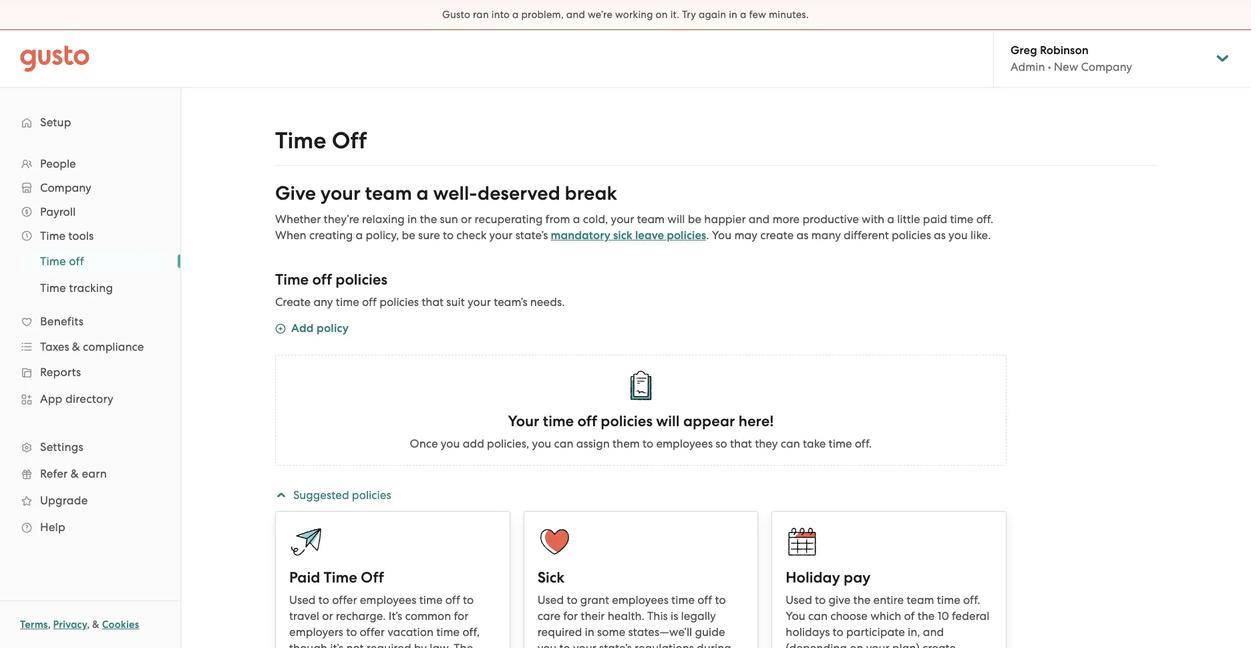 Task type: describe. For each thing, give the bounding box(es) containing it.
your time off policies will appear here!
[[508, 412, 774, 430]]

add
[[291, 321, 314, 335]]

company inside dropdown button
[[40, 181, 91, 194]]

mandatory sick leave policies . you may create as many different policies as you like.
[[551, 228, 991, 243]]

earn
[[82, 467, 107, 480]]

choose
[[831, 609, 868, 623]]

your inside used to grant employees time off to care for their health. this is legally required in some states—we'll guide you to your state's regulations dur
[[573, 641, 597, 648]]

and inside used to give the entire team time off. you can choose which of the 10 federal holidays to participate in, and (depending on your plan) cre
[[923, 625, 944, 639]]

terms , privacy , & cookies
[[20, 619, 139, 631]]

not
[[346, 641, 364, 648]]

tools
[[68, 229, 94, 243]]

holiday pay
[[786, 569, 871, 587]]

paid
[[923, 212, 948, 226]]

.
[[706, 228, 709, 242]]

off. inside whether they're relaxing in the sun or recuperating from a cold, your team will be happier and more productive with a little paid time off. when creating a policy, be sure to check your state's
[[977, 212, 994, 226]]

time tools
[[40, 229, 94, 243]]

required inside used to grant employees time off to care for their health. this is legally required in some states—we'll guide you to your state's regulations dur
[[538, 625, 582, 639]]

off right any
[[362, 295, 377, 309]]

state's inside whether they're relaxing in the sun or recuperating from a cold, your team will be happier and more productive with a little paid time off. when creating a policy, be sure to check your state's
[[516, 228, 548, 242]]

minutes.
[[769, 9, 809, 21]]

happier
[[704, 212, 746, 226]]

off up assign
[[578, 412, 597, 430]]

time for time off
[[40, 255, 66, 268]]

your inside used to give the entire team time off. you can choose which of the 10 federal holidays to participate in, and (depending on your plan) cre
[[866, 641, 890, 648]]

list containing time off
[[0, 248, 180, 301]]

used to give the entire team time off. you can choose which of the 10 federal holidays to participate in, and (depending on your plan) cre
[[786, 593, 990, 648]]

will inside whether they're relaxing in the sun or recuperating from a cold, your team will be happier and more productive with a little paid time off. when creating a policy, be sure to check your state's
[[668, 212, 685, 226]]

people button
[[13, 152, 167, 176]]

reports
[[40, 365, 81, 379]]

policies inside mandatory sick leave policies . you may create as many different policies as you like.
[[892, 228, 931, 242]]

add policy button
[[275, 321, 349, 339]]

time right take
[[829, 437, 852, 450]]

help
[[40, 520, 65, 534]]

law.
[[430, 641, 451, 648]]

refer
[[40, 467, 68, 480]]

for inside used to grant employees time off to care for their health. this is legally required in some states—we'll guide you to your state's regulations dur
[[563, 609, 578, 623]]

refer & earn
[[40, 467, 107, 480]]

may
[[735, 228, 758, 242]]

used for holiday pay
[[786, 593, 812, 607]]

employees for sick
[[612, 593, 669, 607]]

recuperating
[[475, 212, 543, 226]]

or inside used to offer employees time off to travel or recharge. it's common for employers to offer vacation time off, though it's not required by law.
[[322, 609, 333, 623]]

10
[[938, 609, 949, 623]]

policy
[[317, 321, 349, 335]]

0 horizontal spatial be
[[402, 228, 415, 242]]

app
[[40, 392, 62, 406]]

paid
[[289, 569, 320, 587]]

off inside gusto navigation element
[[69, 255, 84, 268]]

sick
[[538, 569, 565, 587]]

time tracking link
[[24, 276, 167, 300]]

or inside whether they're relaxing in the sun or recuperating from a cold, your team will be happier and more productive with a little paid time off. when creating a policy, be sure to check your state's
[[461, 212, 472, 226]]

time off
[[275, 127, 367, 154]]

they're
[[324, 212, 359, 226]]

them
[[613, 437, 640, 450]]

you left add
[[441, 437, 460, 450]]

with
[[862, 212, 885, 226]]

new
[[1054, 60, 1078, 73]]

to down the choose
[[833, 625, 844, 639]]

policies right leave
[[667, 228, 706, 243]]

suggested
[[293, 488, 349, 502]]

time for time tracking
[[40, 281, 66, 295]]

admin
[[1011, 60, 1045, 73]]

time inside whether they're relaxing in the sun or recuperating from a cold, your team will be happier and more productive with a little paid time off. when creating a policy, be sure to check your state's
[[950, 212, 974, 226]]

& for compliance
[[72, 340, 80, 353]]

time off
[[40, 255, 84, 268]]

to up the off,
[[463, 593, 474, 607]]

ran
[[473, 9, 489, 21]]

try
[[682, 9, 696, 21]]

and inside whether they're relaxing in the sun or recuperating from a cold, your team will be happier and more productive with a little paid time off. when creating a policy, be sure to check your state's
[[749, 212, 770, 226]]

cookies button
[[102, 617, 139, 633]]

0 vertical spatial offer
[[332, 593, 357, 607]]

policies down policy,
[[336, 271, 388, 289]]

reports link
[[13, 360, 167, 384]]

check
[[457, 228, 487, 242]]

& for earn
[[71, 467, 79, 480]]

upgrade link
[[13, 488, 167, 512]]

it's
[[330, 641, 344, 648]]

different
[[844, 228, 889, 242]]

employers
[[289, 625, 343, 639]]

arrow right image
[[273, 489, 289, 501]]

in,
[[908, 625, 920, 639]]

to left grant
[[567, 593, 578, 607]]

states—we'll
[[628, 625, 692, 639]]

so
[[716, 437, 727, 450]]

create
[[760, 228, 794, 242]]

it's
[[389, 609, 402, 623]]

a up "mandatory"
[[573, 212, 580, 226]]

tracking
[[69, 281, 113, 295]]

we're
[[588, 9, 613, 21]]

state's inside used to grant employees time off to care for their health. this is legally required in some states—we'll guide you to your state's regulations dur
[[599, 641, 632, 648]]

to right the them
[[643, 437, 654, 450]]

your down recuperating
[[489, 228, 513, 242]]

settings
[[40, 440, 83, 454]]

time inside "time off policies create any time off policies that suit your team's needs."
[[336, 295, 359, 309]]

more
[[773, 212, 800, 226]]

your up they're
[[321, 182, 361, 205]]

time up common
[[419, 593, 443, 607]]

holidays
[[786, 625, 830, 639]]

0 vertical spatial off
[[332, 127, 367, 154]]

plan)
[[892, 641, 920, 648]]

holiday
[[786, 569, 840, 587]]

add
[[463, 437, 484, 450]]

participate
[[846, 625, 905, 639]]

used for paid time off
[[289, 593, 316, 607]]

sun
[[440, 212, 458, 226]]

leave
[[635, 228, 664, 243]]

you inside mandatory sick leave policies . you may create as many different policies as you like.
[[712, 228, 732, 242]]

2 horizontal spatial the
[[918, 609, 935, 623]]

1 horizontal spatial the
[[854, 593, 871, 607]]

time for time off
[[275, 127, 326, 154]]

federal
[[952, 609, 990, 623]]

guide
[[695, 625, 725, 639]]

used for sick
[[538, 593, 564, 607]]

greg robinson admin • new company
[[1011, 43, 1133, 73]]

team inside used to give the entire team time off. you can choose which of the 10 federal holidays to participate in, and (depending on your plan) cre
[[907, 593, 934, 607]]

the inside whether they're relaxing in the sun or recuperating from a cold, your team will be happier and more productive with a little paid time off. when creating a policy, be sure to check your state's
[[420, 212, 437, 226]]

give
[[275, 182, 316, 205]]

common
[[405, 609, 451, 623]]

grant
[[580, 593, 609, 607]]

1 horizontal spatial can
[[781, 437, 800, 450]]

off inside used to grant employees time off to care for their health. this is legally required in some states—we'll guide you to your state's regulations dur
[[698, 593, 712, 607]]

legally
[[681, 609, 716, 623]]

sure
[[418, 228, 440, 242]]

0 horizontal spatial on
[[656, 9, 668, 21]]

a right into
[[512, 9, 519, 21]]

create
[[275, 295, 311, 309]]

time off policies create any time off policies that suit your team's needs.
[[275, 271, 565, 309]]

your
[[508, 412, 540, 430]]

1 vertical spatial will
[[656, 412, 680, 430]]

your inside "time off policies create any time off policies that suit your team's needs."
[[468, 295, 491, 309]]

to left give
[[815, 593, 826, 607]]

gusto
[[442, 9, 470, 21]]

paid time off
[[289, 569, 384, 587]]



Task type: vqa. For each thing, say whether or not it's contained in the screenshot.
module__icon___go7vC
yes



Task type: locate. For each thing, give the bounding box(es) containing it.
1 horizontal spatial be
[[688, 212, 702, 226]]

that left suit on the top
[[422, 295, 444, 309]]

1 used from the left
[[289, 593, 316, 607]]

team's
[[494, 295, 528, 309]]

break
[[565, 182, 617, 205]]

company button
[[13, 176, 167, 200]]

time right your
[[543, 412, 574, 430]]

terms
[[20, 619, 48, 631]]

refer & earn link
[[13, 462, 167, 486]]

1 vertical spatial you
[[786, 609, 806, 623]]

1 list from the top
[[0, 152, 180, 540]]

time for time off policies create any time off policies that suit your team's needs.
[[275, 271, 309, 289]]

1 horizontal spatial ,
[[87, 619, 90, 631]]

as down paid
[[934, 228, 946, 242]]

1 vertical spatial state's
[[599, 641, 632, 648]]

0 horizontal spatial offer
[[332, 593, 357, 607]]

policies down "little"
[[892, 228, 931, 242]]

0 vertical spatial or
[[461, 212, 472, 226]]

for right care
[[563, 609, 578, 623]]

a
[[512, 9, 519, 21], [740, 9, 747, 21], [417, 182, 429, 205], [573, 212, 580, 226], [887, 212, 895, 226], [356, 228, 363, 242]]

time up like.
[[950, 212, 974, 226]]

2 list from the top
[[0, 248, 180, 301]]

0 vertical spatial &
[[72, 340, 80, 353]]

in right relaxing
[[408, 212, 417, 226]]

on down participate
[[850, 641, 864, 648]]

can right they
[[781, 437, 800, 450]]

the up the choose
[[854, 593, 871, 607]]

home image
[[20, 45, 90, 72]]

a left the few at top
[[740, 9, 747, 21]]

2 for from the left
[[563, 609, 578, 623]]

, left privacy at the bottom of page
[[48, 619, 51, 631]]

time down payroll
[[40, 229, 66, 243]]

time right paid
[[324, 569, 357, 587]]

company down people at the top
[[40, 181, 91, 194]]

1 vertical spatial team
[[637, 212, 665, 226]]

& left earn
[[71, 467, 79, 480]]

time off link
[[24, 249, 167, 273]]

2 horizontal spatial team
[[907, 593, 934, 607]]

your down their
[[573, 641, 597, 648]]

used inside used to offer employees time off to travel or recharge. it's common for employers to offer vacation time off, though it's not required by law.
[[289, 593, 316, 607]]

gusto navigation element
[[0, 88, 180, 562]]

employees down appear
[[656, 437, 713, 450]]

0 vertical spatial company
[[1081, 60, 1133, 73]]

1 horizontal spatial team
[[637, 212, 665, 226]]

time inside used to give the entire team time off. you can choose which of the 10 federal holidays to participate in, and (depending on your plan) cre
[[937, 593, 961, 607]]

0 horizontal spatial team
[[365, 182, 412, 205]]

policies
[[667, 228, 706, 243], [892, 228, 931, 242], [336, 271, 388, 289], [380, 295, 419, 309], [601, 412, 653, 430], [352, 488, 391, 502]]

2 horizontal spatial used
[[786, 593, 812, 607]]

from
[[546, 212, 570, 226]]

off up legally on the right of the page
[[698, 593, 712, 607]]

your right suit on the top
[[468, 295, 491, 309]]

working
[[615, 9, 653, 21]]

you inside used to give the entire team time off. you can choose which of the 10 federal holidays to participate in, and (depending on your plan) cre
[[786, 609, 806, 623]]

upgrade
[[40, 494, 88, 507]]

required inside used to offer employees time off to travel or recharge. it's common for employers to offer vacation time off, though it's not required by law.
[[367, 641, 411, 648]]

you inside used to grant employees time off to care for their health. this is legally required in some states—we'll guide you to your state's regulations dur
[[538, 641, 557, 648]]

time up 10
[[937, 593, 961, 607]]

few
[[749, 9, 766, 21]]

0 vertical spatial be
[[688, 212, 702, 226]]

off up any
[[312, 271, 332, 289]]

0 horizontal spatial you
[[712, 228, 732, 242]]

of
[[904, 609, 915, 623]]

vacation
[[388, 625, 434, 639]]

1 for from the left
[[454, 609, 469, 623]]

1 horizontal spatial offer
[[360, 625, 385, 639]]

0 horizontal spatial state's
[[516, 228, 548, 242]]

employees inside used to offer employees time off to travel or recharge. it's common for employers to offer vacation time off, though it's not required by law.
[[360, 593, 417, 607]]

time tracking
[[40, 281, 113, 295]]

employees up health.
[[612, 593, 669, 607]]

1 horizontal spatial state's
[[599, 641, 632, 648]]

mandatory
[[551, 228, 611, 243]]

you down care
[[538, 641, 557, 648]]

required down 'vacation'
[[367, 641, 411, 648]]

0 horizontal spatial for
[[454, 609, 469, 623]]

you down your
[[532, 437, 551, 450]]

time up law.
[[436, 625, 460, 639]]

, left cookies button
[[87, 619, 90, 631]]

2 vertical spatial the
[[918, 609, 935, 623]]

team inside whether they're relaxing in the sun or recuperating from a cold, your team will be happier and more productive with a little paid time off. when creating a policy, be sure to check your state's
[[637, 212, 665, 226]]

off. up like.
[[977, 212, 994, 226]]

0 horizontal spatial required
[[367, 641, 411, 648]]

can left assign
[[554, 437, 574, 450]]

state's down "some"
[[599, 641, 632, 648]]

here!
[[739, 412, 774, 430]]

it.
[[671, 9, 680, 21]]

suggested policies tab
[[273, 479, 1007, 511]]

2 vertical spatial &
[[92, 619, 100, 631]]

and
[[566, 9, 585, 21], [749, 212, 770, 226], [923, 625, 944, 639]]

off inside used to offer employees time off to travel or recharge. it's common for employers to offer vacation time off, though it's not required by law.
[[446, 593, 460, 607]]

(depending
[[786, 641, 847, 648]]

time inside "time off policies create any time off policies that suit your team's needs."
[[275, 271, 309, 289]]

taxes & compliance button
[[13, 335, 167, 359]]

the right of in the right of the page
[[918, 609, 935, 623]]

2 horizontal spatial and
[[923, 625, 944, 639]]

2 horizontal spatial in
[[729, 9, 738, 21]]

as
[[797, 228, 809, 242], [934, 228, 946, 242]]

used to offer employees time off to travel or recharge. it's common for employers to offer vacation time off, though it's not required by law. 
[[289, 593, 489, 648]]

1 vertical spatial be
[[402, 228, 415, 242]]

off. right take
[[855, 437, 872, 450]]

1 vertical spatial on
[[850, 641, 864, 648]]

1 horizontal spatial used
[[538, 593, 564, 607]]

this
[[647, 609, 668, 623]]

policies inside tab
[[352, 488, 391, 502]]

to up not
[[346, 625, 357, 639]]

setup link
[[13, 110, 167, 134]]

0 vertical spatial the
[[420, 212, 437, 226]]

team up leave
[[637, 212, 665, 226]]

though
[[289, 641, 327, 648]]

used up care
[[538, 593, 564, 607]]

your up sick
[[611, 212, 634, 226]]

employees
[[656, 437, 713, 450], [360, 593, 417, 607], [612, 593, 669, 607]]

can inside used to give the entire team time off. you can choose which of the 10 federal holidays to participate in, and (depending on your plan) cre
[[808, 609, 828, 623]]

mandatory sick leave policies link
[[551, 228, 706, 243]]

employees up the it's
[[360, 593, 417, 607]]

settings link
[[13, 435, 167, 459]]

or up the employers
[[322, 609, 333, 623]]

be left sure
[[402, 228, 415, 242]]

the up sure
[[420, 212, 437, 226]]

privacy
[[53, 619, 87, 631]]

when
[[275, 228, 306, 242]]

0 vertical spatial required
[[538, 625, 582, 639]]

1 vertical spatial required
[[367, 641, 411, 648]]

1 horizontal spatial that
[[730, 437, 752, 450]]

suit
[[447, 295, 465, 309]]

taxes & compliance
[[40, 340, 144, 353]]

give your team a well-deserved break
[[275, 182, 617, 205]]

1 vertical spatial in
[[408, 212, 417, 226]]

& inside taxes & compliance dropdown button
[[72, 340, 80, 353]]

0 horizontal spatial and
[[566, 9, 585, 21]]

& inside the refer & earn link
[[71, 467, 79, 480]]

to up the travel
[[319, 593, 329, 607]]

1 vertical spatial or
[[322, 609, 333, 623]]

once
[[410, 437, 438, 450]]

0 vertical spatial you
[[712, 228, 732, 242]]

you
[[949, 228, 968, 242], [441, 437, 460, 450], [532, 437, 551, 450], [538, 641, 557, 648]]

people
[[40, 157, 76, 170]]

2 vertical spatial off.
[[963, 593, 981, 607]]

for up the off,
[[454, 609, 469, 623]]

any
[[314, 295, 333, 309]]

in down their
[[585, 625, 595, 639]]

on
[[656, 9, 668, 21], [850, 641, 864, 648]]

1 as from the left
[[797, 228, 809, 242]]

1 vertical spatial and
[[749, 212, 770, 226]]

time inside used to grant employees time off to care for their health. this is legally required in some states—we'll guide you to your state's regulations dur
[[671, 593, 695, 607]]

1 horizontal spatial in
[[585, 625, 595, 639]]

2 vertical spatial in
[[585, 625, 595, 639]]

you inside mandatory sick leave policies . you may create as many different policies as you like.
[[949, 228, 968, 242]]

off. up federal
[[963, 593, 981, 607]]

you right .
[[712, 228, 732, 242]]

company right the new
[[1081, 60, 1133, 73]]

employees for paid time off
[[360, 593, 417, 607]]

1 vertical spatial off
[[361, 569, 384, 587]]

on inside used to give the entire team time off. you can choose which of the 10 federal holidays to participate in, and (depending on your plan) cre
[[850, 641, 864, 648]]

policies left suit on the top
[[380, 295, 419, 309]]

their
[[581, 609, 605, 623]]

0 horizontal spatial that
[[422, 295, 444, 309]]

1 vertical spatial &
[[71, 467, 79, 480]]

list containing people
[[0, 152, 180, 540]]

required down care
[[538, 625, 582, 639]]

policies,
[[487, 437, 529, 450]]

be left happier
[[688, 212, 702, 226]]

2 horizontal spatial can
[[808, 609, 828, 623]]

appear
[[683, 412, 735, 430]]

regulations
[[635, 641, 694, 648]]

2 vertical spatial team
[[907, 593, 934, 607]]

used down holiday
[[786, 593, 812, 607]]

0 vertical spatial that
[[422, 295, 444, 309]]

that right so
[[730, 437, 752, 450]]

time down time tools
[[40, 255, 66, 268]]

in inside whether they're relaxing in the sun or recuperating from a cold, your team will be happier and more productive with a little paid time off. when creating a policy, be sure to check your state's
[[408, 212, 417, 226]]

0 horizontal spatial or
[[322, 609, 333, 623]]

2 as from the left
[[934, 228, 946, 242]]

0 vertical spatial on
[[656, 9, 668, 21]]

0 horizontal spatial can
[[554, 437, 574, 450]]

employees inside used to grant employees time off to care for their health. this is legally required in some states—we'll guide you to your state's regulations dur
[[612, 593, 669, 607]]

you left like.
[[949, 228, 968, 242]]

a left well-
[[417, 182, 429, 205]]

1 horizontal spatial required
[[538, 625, 582, 639]]

1 horizontal spatial you
[[786, 609, 806, 623]]

off down the tools
[[69, 255, 84, 268]]

once you add policies, you can assign them to employees so that they can take time off.
[[410, 437, 872, 450]]

policies up the them
[[601, 412, 653, 430]]

suggested policies
[[293, 488, 391, 502]]

help link
[[13, 515, 167, 539]]

1 horizontal spatial company
[[1081, 60, 1133, 73]]

time up create
[[275, 271, 309, 289]]

like.
[[971, 228, 991, 242]]

and up mandatory sick leave policies . you may create as many different policies as you like.
[[749, 212, 770, 226]]

used up the travel
[[289, 593, 316, 607]]

1 horizontal spatial and
[[749, 212, 770, 226]]

relaxing
[[362, 212, 405, 226]]

state's down recuperating
[[516, 228, 548, 242]]

0 vertical spatial team
[[365, 182, 412, 205]]

directory
[[65, 392, 114, 406]]

0 vertical spatial will
[[668, 212, 685, 226]]

app directory
[[40, 392, 114, 406]]

time up give
[[275, 127, 326, 154]]

time up is
[[671, 593, 695, 607]]

1 horizontal spatial on
[[850, 641, 864, 648]]

policy,
[[366, 228, 399, 242]]

care
[[538, 609, 561, 623]]

which
[[871, 609, 902, 623]]

0 horizontal spatial used
[[289, 593, 316, 607]]

again
[[699, 9, 726, 21]]

cold,
[[583, 212, 608, 226]]

module__icon___go7vc image
[[275, 323, 286, 334]]

add policy
[[291, 321, 349, 335]]

health.
[[608, 609, 645, 623]]

by
[[414, 641, 427, 648]]

1 vertical spatial offer
[[360, 625, 385, 639]]

0 vertical spatial and
[[566, 9, 585, 21]]

1 horizontal spatial or
[[461, 212, 472, 226]]

time inside dropdown button
[[40, 229, 66, 243]]

gusto ran into a problem, and we're working on it. try again in a few minutes.
[[442, 9, 809, 21]]

offer up recharge.
[[332, 593, 357, 607]]

that inside "time off policies create any time off policies that suit your team's needs."
[[422, 295, 444, 309]]

0 vertical spatial off.
[[977, 212, 994, 226]]

company inside greg robinson admin • new company
[[1081, 60, 1133, 73]]

used inside used to grant employees time off to care for their health. this is legally required in some states—we'll guide you to your state's regulations dur
[[538, 593, 564, 607]]

some
[[597, 625, 626, 639]]

and down 10
[[923, 625, 944, 639]]

will left happier
[[668, 212, 685, 226]]

team up relaxing
[[365, 182, 412, 205]]

a left policy,
[[356, 228, 363, 242]]

a right with
[[887, 212, 895, 226]]

0 horizontal spatial company
[[40, 181, 91, 194]]

your down participate
[[866, 641, 890, 648]]

2 used from the left
[[538, 593, 564, 607]]

productive
[[803, 212, 859, 226]]

in right the again
[[729, 9, 738, 21]]

recharge.
[[336, 609, 386, 623]]

off,
[[463, 625, 480, 639]]

list
[[0, 152, 180, 540], [0, 248, 180, 301]]

0 horizontal spatial ,
[[48, 619, 51, 631]]

setup
[[40, 116, 71, 129]]

benefits
[[40, 315, 84, 328]]

greg
[[1011, 43, 1037, 57]]

time down time off
[[40, 281, 66, 295]]

well-
[[433, 182, 478, 205]]

to inside whether they're relaxing in the sun or recuperating from a cold, your team will be happier and more productive with a little paid time off. when creating a policy, be sure to check your state's
[[443, 228, 454, 242]]

cookies
[[102, 619, 139, 631]]

1 horizontal spatial as
[[934, 228, 946, 242]]

policies right the suggested
[[352, 488, 391, 502]]

1 , from the left
[[48, 619, 51, 631]]

1 vertical spatial that
[[730, 437, 752, 450]]

1 horizontal spatial for
[[563, 609, 578, 623]]

1 vertical spatial off.
[[855, 437, 872, 450]]

off up common
[[446, 593, 460, 607]]

whether
[[275, 212, 321, 226]]

and left we're
[[566, 9, 585, 21]]

taxes
[[40, 340, 69, 353]]

offer down recharge.
[[360, 625, 385, 639]]

1 vertical spatial company
[[40, 181, 91, 194]]

3 used from the left
[[786, 593, 812, 607]]

2 , from the left
[[87, 619, 90, 631]]

whether they're relaxing in the sun or recuperating from a cold, your team will be happier and more productive with a little paid time off. when creating a policy, be sure to check your state's
[[275, 212, 994, 242]]

used
[[289, 593, 316, 607], [538, 593, 564, 607], [786, 593, 812, 607]]

can
[[554, 437, 574, 450], [781, 437, 800, 450], [808, 609, 828, 623]]

time for time tools
[[40, 229, 66, 243]]

pay
[[844, 569, 871, 587]]

used inside used to give the entire team time off. you can choose which of the 10 federal holidays to participate in, and (depending on your plan) cre
[[786, 593, 812, 607]]

0 horizontal spatial as
[[797, 228, 809, 242]]

on left the it.
[[656, 9, 668, 21]]

off. inside used to give the entire team time off. you can choose which of the 10 federal holidays to participate in, and (depending on your plan) cre
[[963, 593, 981, 607]]

to up legally on the right of the page
[[715, 593, 726, 607]]

to down sun
[[443, 228, 454, 242]]

0 vertical spatial in
[[729, 9, 738, 21]]

payroll
[[40, 205, 76, 218]]

0 vertical spatial state's
[[516, 228, 548, 242]]

in inside used to grant employees time off to care for their health. this is legally required in some states—we'll guide you to your state's regulations dur
[[585, 625, 595, 639]]

to down care
[[560, 641, 570, 648]]

0 horizontal spatial in
[[408, 212, 417, 226]]

0 horizontal spatial the
[[420, 212, 437, 226]]

can up holidays
[[808, 609, 828, 623]]

as down more
[[797, 228, 809, 242]]

be
[[688, 212, 702, 226], [402, 228, 415, 242]]

in
[[729, 9, 738, 21], [408, 212, 417, 226], [585, 625, 595, 639]]

time right any
[[336, 295, 359, 309]]

2 vertical spatial and
[[923, 625, 944, 639]]

for inside used to offer employees time off to travel or recharge. it's common for employers to offer vacation time off, though it's not required by law.
[[454, 609, 469, 623]]

or up check
[[461, 212, 472, 226]]

1 vertical spatial the
[[854, 593, 871, 607]]



